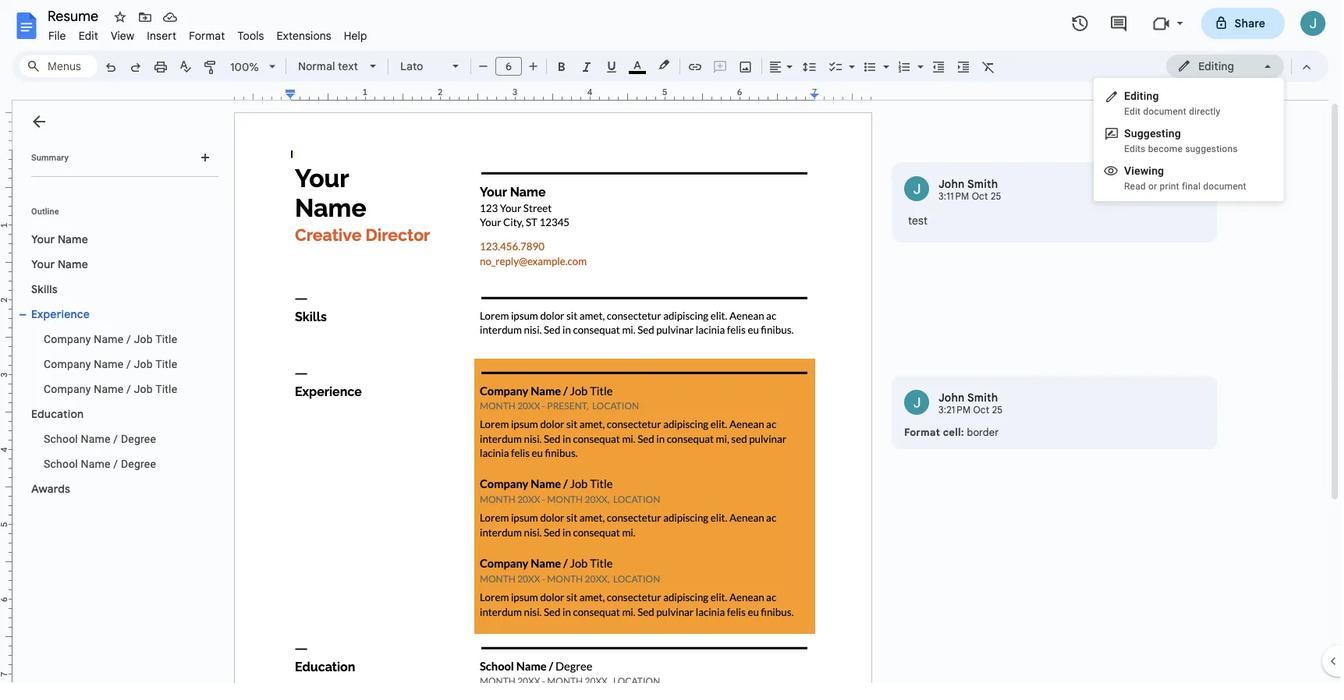 Task type: vqa. For each thing, say whether or not it's contained in the screenshot.
fourth heading's Required question element
no



Task type: locate. For each thing, give the bounding box(es) containing it.
outline heading
[[12, 205, 225, 227]]

0 vertical spatial oct
[[972, 191, 988, 202]]

1 your name from the top
[[31, 233, 88, 246]]

0 vertical spatial document
[[1143, 106, 1187, 117]]

0 vertical spatial company name / job title
[[44, 333, 177, 346]]

25 right 3:11 pm
[[991, 191, 1002, 202]]

john
[[939, 177, 965, 191], [939, 391, 965, 405]]

your down outline
[[31, 233, 55, 246]]

school up awards
[[44, 458, 78, 470]]

application
[[0, 0, 1341, 684]]

25 up border
[[992, 405, 1003, 416]]

2 john from the top
[[939, 391, 965, 405]]

job
[[134, 333, 153, 346], [134, 358, 153, 371], [134, 383, 153, 396]]

3 job from the top
[[134, 383, 153, 396]]

Star checkbox
[[109, 6, 131, 28]]

menu bar
[[42, 20, 373, 46]]

2 degree from the top
[[121, 458, 156, 470]]

john smith image
[[904, 390, 929, 415]]

document up uggesting
[[1143, 106, 1187, 117]]

2 company name / job title from the top
[[44, 358, 177, 371]]

skills
[[31, 282, 58, 296]]

0 vertical spatial 25
[[991, 191, 1002, 202]]

menu bar containing file
[[42, 20, 373, 46]]

1 vertical spatial your
[[31, 257, 55, 271]]

directly
[[1189, 106, 1221, 117]]

smith inside john smith 3:21 pm oct 25
[[968, 391, 998, 405]]

2 school name / degree from the top
[[44, 458, 156, 470]]

right margin image
[[811, 88, 871, 100]]

2 vertical spatial company name / job title
[[44, 383, 177, 396]]

0 vertical spatial smith
[[968, 177, 998, 191]]

main toolbar
[[97, 55, 1001, 79]]

title
[[155, 333, 177, 346], [155, 358, 177, 371], [155, 383, 177, 396]]

0 vertical spatial company
[[44, 333, 91, 346]]

1 horizontal spatial format
[[904, 426, 940, 439]]

mode and view toolbar
[[1166, 51, 1319, 82]]

format
[[189, 29, 225, 43], [904, 426, 940, 439]]

0 vertical spatial job
[[134, 333, 153, 346]]

file menu item
[[42, 27, 72, 45]]

document inside v iewing read or print final document
[[1203, 181, 1247, 192]]

1 job from the top
[[134, 333, 153, 346]]

1 vertical spatial school
[[44, 458, 78, 470]]

2 smith from the top
[[968, 391, 998, 405]]

1 vertical spatial format
[[904, 426, 940, 439]]

john right john smith icon
[[939, 177, 965, 191]]

1 smith from the top
[[968, 177, 998, 191]]

john up "format cell: border"
[[939, 391, 965, 405]]

2 company from the top
[[44, 358, 91, 371]]

company
[[44, 333, 91, 346], [44, 358, 91, 371], [44, 383, 91, 396]]

your
[[31, 233, 55, 246], [31, 257, 55, 271]]

oct up border
[[973, 405, 990, 416]]

share
[[1235, 16, 1266, 30]]

john inside john smith 3:21 pm oct 25
[[939, 391, 965, 405]]

1 vertical spatial company
[[44, 358, 91, 371]]

2 vertical spatial title
[[155, 383, 177, 396]]

0 vertical spatial john
[[939, 177, 965, 191]]

1 vertical spatial john
[[939, 391, 965, 405]]

0 vertical spatial your name
[[31, 233, 88, 246]]

edit down rename text field
[[79, 29, 98, 43]]

document right the "final"
[[1203, 181, 1247, 192]]

school name / degree up awards
[[44, 458, 156, 470]]

outline
[[31, 206, 59, 216]]

3:21 pm
[[939, 405, 971, 416]]

1 vertical spatial degree
[[121, 458, 156, 470]]

25
[[991, 191, 1002, 202], [992, 405, 1003, 416]]

oct inside john smith 3:21 pm oct 25
[[973, 405, 990, 416]]

1 vertical spatial company name / job title
[[44, 358, 177, 371]]

smith
[[968, 177, 998, 191], [968, 391, 998, 405]]

0 horizontal spatial format
[[189, 29, 225, 43]]

0 vertical spatial edit
[[79, 29, 98, 43]]

Font size text field
[[496, 57, 521, 76]]

25 inside john smith 3:21 pm oct 25
[[992, 405, 1003, 416]]

format inside menu item
[[189, 29, 225, 43]]

john smith 3:21 pm oct 25
[[939, 391, 1003, 416]]

list
[[892, 162, 1217, 449]]

smith right john smith icon
[[968, 177, 998, 191]]

diting
[[1131, 89, 1159, 102]]

format inside list
[[904, 426, 940, 439]]

1 john from the top
[[939, 177, 965, 191]]

0 vertical spatial your
[[31, 233, 55, 246]]

Zoom field
[[224, 55, 282, 79]]

2 vertical spatial company
[[44, 383, 91, 396]]

1 horizontal spatial edit
[[1124, 106, 1141, 117]]

lato option
[[400, 55, 443, 77]]

1 vertical spatial your name
[[31, 257, 88, 271]]

john inside john smith 3:11 pm oct 25
[[939, 177, 965, 191]]

s uggesting edits become suggestions
[[1124, 127, 1238, 154]]

education
[[31, 407, 84, 421]]

edit down the e
[[1124, 106, 1141, 117]]

0 vertical spatial degree
[[121, 433, 156, 446]]

v iewing read or print final document
[[1124, 164, 1247, 192]]

your name up skills
[[31, 257, 88, 271]]

edit menu item
[[72, 27, 104, 45]]

text color image
[[629, 55, 646, 74]]

25 inside john smith 3:11 pm oct 25
[[991, 191, 1002, 202]]

1 company from the top
[[44, 333, 91, 346]]

share button
[[1201, 8, 1285, 39]]

your name
[[31, 233, 88, 246], [31, 257, 88, 271]]

tools menu item
[[231, 27, 270, 45]]

oct for john smith 3:11 pm oct 25
[[972, 191, 988, 202]]

1 title from the top
[[155, 333, 177, 346]]

smith for john smith 3:11 pm oct 25
[[968, 177, 998, 191]]

school name / degree down 'education'
[[44, 433, 156, 446]]

2 job from the top
[[134, 358, 153, 371]]

1 vertical spatial title
[[155, 358, 177, 371]]

help menu item
[[338, 27, 373, 45]]

school
[[44, 433, 78, 446], [44, 458, 78, 470]]

oct
[[972, 191, 988, 202], [973, 405, 990, 416]]

1 vertical spatial oct
[[973, 405, 990, 416]]

top margin image
[[0, 113, 12, 154]]

smith up border
[[968, 391, 998, 405]]

0 vertical spatial title
[[155, 333, 177, 346]]

edit
[[79, 29, 98, 43], [1124, 106, 1141, 117]]

school name / degree
[[44, 433, 156, 446], [44, 458, 156, 470]]

smith inside john smith 3:11 pm oct 25
[[968, 177, 998, 191]]

2 vertical spatial job
[[134, 383, 153, 396]]

Menus field
[[20, 55, 98, 77]]

0 horizontal spatial edit
[[79, 29, 98, 43]]

editing
[[1198, 59, 1234, 73]]

summary heading
[[31, 151, 69, 164]]

25 for john smith 3:21 pm oct 25
[[992, 405, 1003, 416]]

1 horizontal spatial document
[[1203, 181, 1247, 192]]

oct right 3:11 pm
[[972, 191, 988, 202]]

document
[[1143, 106, 1187, 117], [1203, 181, 1247, 192]]

3 company name / job title from the top
[[44, 383, 177, 396]]

Rename text field
[[42, 6, 108, 25]]

1 vertical spatial document
[[1203, 181, 1247, 192]]

cell:
[[943, 426, 964, 439]]

oct inside john smith 3:11 pm oct 25
[[972, 191, 988, 202]]

degree
[[121, 433, 156, 446], [121, 458, 156, 470]]

format left tools
[[189, 29, 225, 43]]

edits
[[1124, 144, 1146, 154]]

1 company name / job title from the top
[[44, 333, 177, 346]]

/
[[126, 333, 131, 346], [126, 358, 131, 371], [126, 383, 131, 396], [113, 433, 118, 446], [113, 458, 118, 470]]

1 vertical spatial edit
[[1124, 106, 1141, 117]]

1 vertical spatial school name / degree
[[44, 458, 156, 470]]

school down 'education'
[[44, 433, 78, 446]]

suggestions
[[1185, 144, 1238, 154]]

0 vertical spatial school
[[44, 433, 78, 446]]

3 title from the top
[[155, 383, 177, 396]]

your name down outline
[[31, 233, 88, 246]]

0 horizontal spatial document
[[1143, 106, 1187, 117]]

menu
[[1094, 78, 1284, 201]]

lato
[[400, 59, 423, 73]]

john for john smith 3:21 pm oct 25
[[939, 391, 965, 405]]

1 vertical spatial smith
[[968, 391, 998, 405]]

insert
[[147, 29, 176, 43]]

read
[[1124, 181, 1146, 192]]

name
[[58, 233, 88, 246], [58, 257, 88, 271], [94, 333, 124, 346], [94, 358, 124, 371], [94, 383, 124, 396], [81, 433, 111, 446], [81, 458, 111, 470]]

0 vertical spatial format
[[189, 29, 225, 43]]

company name / job title
[[44, 333, 177, 346], [44, 358, 177, 371], [44, 383, 177, 396]]

edit inside e diting edit document directly
[[1124, 106, 1141, 117]]

2 your from the top
[[31, 257, 55, 271]]

format for format
[[189, 29, 225, 43]]

1 vertical spatial 25
[[992, 405, 1003, 416]]

1 vertical spatial job
[[134, 358, 153, 371]]

your up skills
[[31, 257, 55, 271]]

0 vertical spatial school name / degree
[[44, 433, 156, 446]]

format down john smith image
[[904, 426, 940, 439]]



Task type: describe. For each thing, give the bounding box(es) containing it.
format for format cell: border
[[904, 426, 940, 439]]

menu bar inside menu bar banner
[[42, 20, 373, 46]]

john smith 3:11 pm oct 25
[[939, 177, 1002, 202]]

Zoom text field
[[226, 56, 264, 78]]

format menu item
[[183, 27, 231, 45]]

1 degree from the top
[[121, 433, 156, 446]]

uggesting
[[1131, 127, 1181, 140]]

normal
[[298, 59, 335, 73]]

format cell: border
[[904, 426, 999, 439]]

1 your from the top
[[31, 233, 55, 246]]

insert image image
[[737, 55, 755, 77]]

styles list. normal text selected. option
[[298, 55, 360, 77]]

list containing john smith
[[892, 162, 1217, 449]]

final
[[1182, 181, 1201, 192]]

view menu item
[[104, 27, 141, 45]]

or
[[1149, 181, 1157, 192]]

2 school from the top
[[44, 458, 78, 470]]

view
[[111, 29, 134, 43]]

test
[[908, 214, 928, 227]]

border
[[967, 426, 999, 439]]

2 title from the top
[[155, 358, 177, 371]]

highlight color image
[[655, 55, 673, 74]]

edit inside menu item
[[79, 29, 98, 43]]

2 your name from the top
[[31, 257, 88, 271]]

iewing
[[1132, 164, 1164, 177]]

Font size field
[[495, 57, 528, 76]]

smith for john smith 3:21 pm oct 25
[[968, 391, 998, 405]]

print
[[1160, 181, 1180, 192]]

john for john smith 3:11 pm oct 25
[[939, 177, 965, 191]]

normal text
[[298, 59, 358, 73]]

text
[[338, 59, 358, 73]]

help
[[344, 29, 367, 43]]

3:11 pm
[[939, 191, 970, 202]]

document outline element
[[12, 101, 225, 684]]

menu bar banner
[[0, 0, 1341, 684]]

application containing share
[[0, 0, 1341, 684]]

left margin image
[[235, 88, 295, 100]]

become
[[1148, 144, 1183, 154]]

v
[[1124, 164, 1132, 177]]

e diting edit document directly
[[1124, 89, 1221, 117]]

e
[[1124, 89, 1131, 102]]

menu containing e
[[1094, 78, 1284, 201]]

john smith image
[[904, 176, 929, 201]]

extensions
[[277, 29, 331, 43]]

insert menu item
[[141, 27, 183, 45]]

file
[[48, 29, 66, 43]]

1 school from the top
[[44, 433, 78, 446]]

line & paragraph spacing image
[[801, 55, 819, 77]]

awards
[[31, 482, 70, 496]]

oct for john smith 3:21 pm oct 25
[[973, 405, 990, 416]]

25 for john smith 3:11 pm oct 25
[[991, 191, 1002, 202]]

editing button
[[1166, 55, 1284, 78]]

3 company from the top
[[44, 383, 91, 396]]

extensions menu item
[[270, 27, 338, 45]]

summary
[[31, 153, 69, 162]]

s
[[1124, 127, 1131, 140]]

experience
[[31, 307, 90, 321]]

1 school name / degree from the top
[[44, 433, 156, 446]]

document inside e diting edit document directly
[[1143, 106, 1187, 117]]

tools
[[238, 29, 264, 43]]



